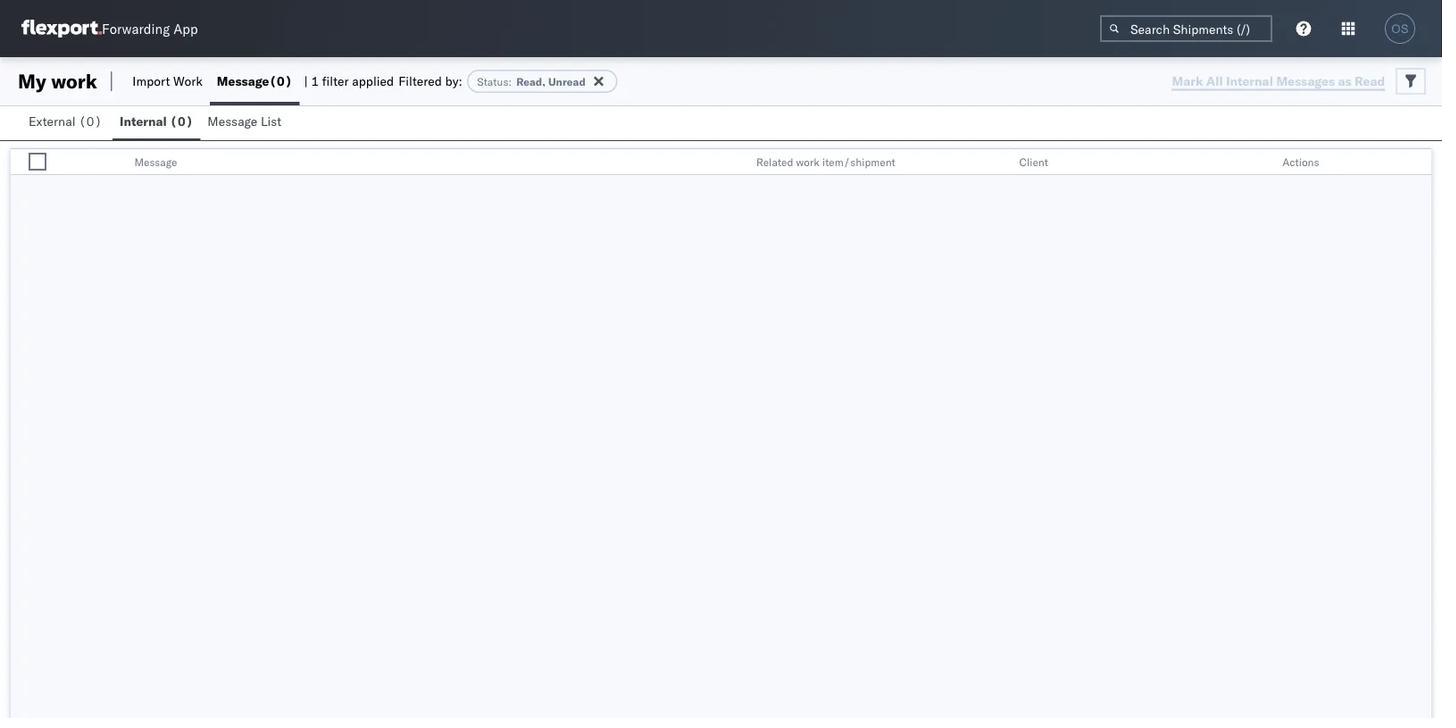 Task type: vqa. For each thing, say whether or not it's contained in the screenshot.
1
yes



Task type: locate. For each thing, give the bounding box(es) containing it.
2 horizontal spatial (0)
[[269, 73, 293, 89]]

forwarding app
[[102, 20, 198, 37]]

message
[[217, 73, 269, 89], [208, 113, 258, 129], [134, 155, 177, 168]]

filtered
[[399, 73, 442, 89]]

internal
[[120, 113, 167, 129]]

resize handle column header
[[68, 149, 90, 176], [726, 149, 748, 176], [989, 149, 1011, 176], [1253, 149, 1274, 176], [1411, 149, 1432, 176]]

1 vertical spatial work
[[797, 155, 820, 168]]

0 horizontal spatial (0)
[[79, 113, 102, 129]]

(0) right the internal
[[170, 113, 193, 129]]

message up the message list
[[217, 73, 269, 89]]

3 resize handle column header from the left
[[989, 149, 1011, 176]]

related work item/shipment
[[757, 155, 896, 168]]

(0)
[[269, 73, 293, 89], [79, 113, 102, 129], [170, 113, 193, 129]]

1 vertical spatial message
[[208, 113, 258, 129]]

my
[[18, 69, 46, 93]]

app
[[173, 20, 198, 37]]

status
[[477, 75, 509, 88]]

4 resize handle column header from the left
[[1253, 149, 1274, 176]]

read,
[[517, 75, 546, 88]]

message list button
[[200, 105, 292, 140]]

by:
[[445, 73, 463, 89]]

2 resize handle column header from the left
[[726, 149, 748, 176]]

(0) inside 'button'
[[79, 113, 102, 129]]

(0) left |
[[269, 73, 293, 89]]

resize handle column header for message
[[726, 149, 748, 176]]

list
[[261, 113, 282, 129]]

message (0)
[[217, 73, 293, 89]]

(0) right external
[[79, 113, 102, 129]]

(0) inside button
[[170, 113, 193, 129]]

import
[[133, 73, 170, 89]]

1 horizontal spatial (0)
[[170, 113, 193, 129]]

flexport. image
[[21, 20, 102, 38]]

my work
[[18, 69, 97, 93]]

5 resize handle column header from the left
[[1411, 149, 1432, 176]]

1
[[311, 73, 319, 89]]

message left list
[[208, 113, 258, 129]]

applied
[[352, 73, 394, 89]]

work up external (0)
[[51, 69, 97, 93]]

message inside button
[[208, 113, 258, 129]]

0 vertical spatial work
[[51, 69, 97, 93]]

|
[[304, 73, 308, 89]]

message for (0)
[[217, 73, 269, 89]]

None checkbox
[[29, 153, 46, 171]]

(0) for external (0)
[[79, 113, 102, 129]]

0 horizontal spatial work
[[51, 69, 97, 93]]

work
[[51, 69, 97, 93], [797, 155, 820, 168]]

1 horizontal spatial work
[[797, 155, 820, 168]]

message for list
[[208, 113, 258, 129]]

message down internal (0) button
[[134, 155, 177, 168]]

(0) for internal (0)
[[170, 113, 193, 129]]

resize handle column header for actions
[[1411, 149, 1432, 176]]

0 vertical spatial message
[[217, 73, 269, 89]]

1 resize handle column header from the left
[[68, 149, 90, 176]]

related
[[757, 155, 794, 168]]

status : read, unread
[[477, 75, 586, 88]]

internal (0) button
[[113, 105, 200, 140]]

resize handle column header for related work item/shipment
[[989, 149, 1011, 176]]

:
[[509, 75, 512, 88]]

work right related
[[797, 155, 820, 168]]



Task type: describe. For each thing, give the bounding box(es) containing it.
internal (0)
[[120, 113, 193, 129]]

filter
[[322, 73, 349, 89]]

(0) for message (0)
[[269, 73, 293, 89]]

actions
[[1283, 155, 1320, 168]]

message list
[[208, 113, 282, 129]]

external (0)
[[29, 113, 102, 129]]

os button
[[1380, 8, 1421, 49]]

os
[[1392, 22, 1409, 35]]

2 vertical spatial message
[[134, 155, 177, 168]]

work
[[173, 73, 203, 89]]

external (0) button
[[21, 105, 113, 140]]

forwarding app link
[[21, 20, 198, 38]]

client
[[1020, 155, 1049, 168]]

import work
[[133, 73, 203, 89]]

work for my
[[51, 69, 97, 93]]

| 1 filter applied filtered by:
[[304, 73, 463, 89]]

item/shipment
[[823, 155, 896, 168]]

forwarding
[[102, 20, 170, 37]]

resize handle column header for client
[[1253, 149, 1274, 176]]

Search Shipments (/) text field
[[1101, 15, 1273, 42]]

import work button
[[125, 57, 210, 105]]

work for related
[[797, 155, 820, 168]]

external
[[29, 113, 76, 129]]

unread
[[548, 75, 586, 88]]



